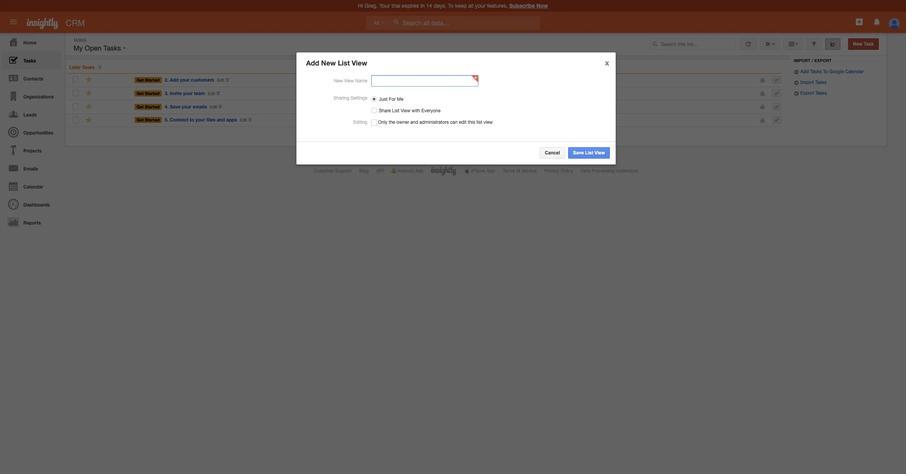 Task type: locate. For each thing, give the bounding box(es) containing it.
data processing addendum link
[[581, 168, 639, 174]]

new left task at right top
[[853, 41, 863, 47]]

3. invite your team edit
[[165, 90, 215, 96]]

import for import tasks
[[801, 80, 814, 85]]

following image for 4.
[[86, 103, 93, 110]]

android
[[398, 168, 414, 174]]

only the owner and administrators can edit this list view
[[378, 120, 493, 125]]

recycle
[[802, 49, 822, 54]]

home
[[23, 40, 36, 46]]

add tasks to google calendar
[[799, 69, 864, 74]]

2 vertical spatial new
[[334, 78, 343, 84]]

3 get from the top
[[137, 104, 144, 109]]

2 started from the top
[[145, 91, 160, 96]]

1 horizontal spatial add
[[306, 59, 319, 67]]

tasks left 4
[[82, 64, 95, 70]]

display: compact image
[[788, 41, 795, 47]]

0 horizontal spatial calendar
[[23, 184, 43, 190]]

calendar up dashboards link
[[23, 184, 43, 190]]

1 vertical spatial list
[[392, 108, 399, 113]]

calendar
[[845, 69, 864, 74], [23, 184, 43, 190]]

recycle bin
[[802, 49, 830, 54]]

started left 4.
[[145, 104, 160, 109]]

get started left 3.
[[137, 91, 160, 96]]

0 vertical spatial calendar
[[845, 69, 864, 74]]

team
[[194, 90, 205, 96]]

my
[[74, 44, 83, 52]]

edit inside 4. save your emails edit
[[210, 104, 217, 109]]

share list view with everyone
[[379, 108, 440, 113]]

edit inside 3. invite your team edit
[[208, 91, 215, 96]]

emails
[[23, 166, 38, 172]]

for
[[389, 97, 396, 102]]

following image
[[86, 76, 93, 83]]

iphone app link
[[465, 168, 495, 174]]

add for add tasks to google calendar
[[801, 69, 809, 74]]

tasks up the contacts link
[[23, 58, 36, 64]]

4 started from the top
[[145, 117, 160, 122]]

get left 2.
[[137, 77, 144, 82]]

0 horizontal spatial save
[[170, 104, 181, 109]]

2 get from the top
[[137, 91, 144, 96]]

view left "name"
[[344, 78, 354, 84]]

import up export tasks link
[[801, 80, 814, 85]]

name
[[355, 78, 367, 84]]

customer
[[314, 168, 334, 174]]

view up "name"
[[352, 59, 367, 67]]

1 following image from the top
[[86, 89, 93, 97]]

edit for 3. invite your team
[[208, 91, 215, 96]]

1 horizontal spatial save
[[573, 150, 584, 156]]

1 vertical spatial calendar
[[23, 184, 43, 190]]

just
[[379, 97, 387, 102]]

get left 5. on the left top of page
[[137, 117, 144, 122]]

save right 4.
[[170, 104, 181, 109]]

3 started from the top
[[145, 104, 160, 109]]

blog
[[359, 168, 369, 174]]

your right to
[[195, 117, 205, 123]]

started left 5. on the left top of page
[[145, 117, 160, 122]]

4 get started from the top
[[137, 117, 160, 122]]

all link
[[366, 16, 389, 30]]

emails link
[[2, 159, 61, 177]]

of
[[516, 168, 520, 174]]

blog link
[[359, 168, 369, 174]]

recycle bin link
[[794, 49, 834, 55]]

navigation
[[0, 33, 61, 231]]

export down the import tasks link
[[801, 90, 814, 96]]

None checkbox
[[73, 90, 79, 96], [73, 103, 79, 110], [73, 90, 79, 96], [73, 103, 79, 110]]

new up sharing
[[334, 78, 343, 84]]

0 vertical spatial save
[[170, 104, 181, 109]]

list right 'share'
[[392, 108, 399, 113]]

leads link
[[2, 105, 61, 123]]

app for android app
[[415, 168, 424, 174]]

get started
[[137, 77, 160, 82], [137, 91, 160, 96], [137, 104, 160, 109], [137, 117, 160, 122]]

your left team
[[183, 90, 193, 96]]

connect
[[170, 117, 188, 123]]

edit inside 2. add your customers edit
[[217, 78, 224, 82]]

your
[[180, 77, 190, 83], [183, 90, 193, 96], [182, 104, 191, 109], [195, 117, 205, 123]]

2 app from the left
[[487, 168, 495, 174]]

projects
[[23, 148, 42, 154]]

cancel button
[[540, 147, 565, 159]]

get started for 3.
[[137, 91, 160, 96]]

1 horizontal spatial and
[[411, 120, 418, 125]]

4.
[[165, 104, 169, 109]]

edit link up 'files'
[[210, 104, 217, 109]]

service
[[522, 168, 537, 174]]

get left 4.
[[137, 104, 144, 109]]

me
[[397, 97, 403, 102]]

1 started from the top
[[145, 77, 160, 82]]

1 horizontal spatial app
[[487, 168, 495, 174]]

app right iphone
[[487, 168, 495, 174]]

export down bin
[[815, 58, 832, 63]]

export
[[815, 58, 832, 63], [801, 90, 814, 96]]

tasks right open
[[103, 44, 121, 52]]

started left 3.
[[145, 91, 160, 96]]

opportunities
[[23, 130, 53, 136]]

privacy
[[545, 168, 560, 174]]

0 horizontal spatial list
[[338, 59, 350, 67]]

privacy policy link
[[545, 168, 573, 174]]

new up new view name at left
[[321, 59, 336, 67]]

open
[[85, 44, 102, 52]]

get started left 2.
[[137, 77, 160, 82]]

started left 2.
[[145, 77, 160, 82]]

2 horizontal spatial list
[[585, 150, 593, 156]]

following image
[[86, 89, 93, 97], [86, 103, 93, 110], [86, 116, 93, 123]]

1 get started from the top
[[137, 77, 160, 82]]

following image for 5.
[[86, 116, 93, 123]]

your up 3. invite your team link
[[180, 77, 190, 83]]

save up data
[[573, 150, 584, 156]]

edit link right apps
[[240, 118, 247, 122]]

edit for 4. save your emails
[[210, 104, 217, 109]]

apps
[[226, 117, 237, 123]]

get started left 5. on the left top of page
[[137, 117, 160, 122]]

0 vertical spatial following image
[[86, 89, 93, 97]]

3 following image from the top
[[86, 116, 93, 123]]

can
[[450, 120, 458, 125]]

everyone
[[421, 108, 440, 113]]

None checkbox
[[73, 49, 79, 55], [73, 77, 79, 83], [73, 117, 79, 123], [73, 49, 79, 55], [73, 77, 79, 83], [73, 117, 79, 123]]

0 vertical spatial export
[[815, 58, 832, 63]]

list inside button
[[585, 150, 593, 156]]

save list view
[[573, 150, 605, 156]]

data processing addendum
[[581, 168, 639, 174]]

started for 3.
[[145, 91, 160, 96]]

tasks
[[73, 38, 86, 43], [103, 44, 121, 52], [23, 58, 36, 64], [82, 64, 95, 70], [810, 69, 822, 74], [815, 80, 827, 85], [815, 90, 827, 96]]

0 vertical spatial import
[[794, 58, 811, 63]]

get left 3.
[[137, 91, 144, 96]]

None radio
[[371, 108, 377, 113]]

edit
[[217, 78, 224, 82], [208, 91, 215, 96], [210, 104, 217, 109], [240, 118, 247, 122]]

None text field
[[371, 75, 478, 87]]

1 vertical spatial add
[[801, 69, 809, 74]]

Only the owner and administrators can edit this list view checkbox
[[371, 120, 377, 126]]

tasks down import tasks
[[815, 90, 827, 96]]

3 get started from the top
[[137, 104, 160, 109]]

owner
[[397, 120, 409, 125]]

emails
[[193, 104, 207, 109]]

tasks down to
[[815, 80, 827, 85]]

0 horizontal spatial export
[[801, 90, 814, 96]]

1 vertical spatial following image
[[86, 103, 93, 110]]

sharing
[[333, 95, 349, 101]]

1 vertical spatial import
[[801, 80, 814, 85]]

add
[[306, 59, 319, 67], [801, 69, 809, 74], [170, 77, 179, 83]]

None radio
[[371, 96, 377, 102]]

my open tasks button
[[72, 43, 128, 54]]

edit right team
[[208, 91, 215, 96]]

0 horizontal spatial app
[[415, 168, 424, 174]]

5.
[[165, 117, 169, 123]]

this
[[468, 120, 475, 125]]

your for customers
[[180, 77, 190, 83]]

edit up 'files'
[[210, 104, 217, 109]]

calendar right google
[[845, 69, 864, 74]]

2. add your customers edit
[[165, 77, 224, 83]]

your left "emails" at the top left
[[182, 104, 191, 109]]

1 vertical spatial save
[[573, 150, 584, 156]]

show sidebar image
[[830, 41, 836, 47]]

and right 'files'
[[217, 117, 225, 123]]

x
[[605, 58, 609, 67]]

save inside save list view button
[[573, 150, 584, 156]]

all
[[374, 20, 380, 26]]

0 horizontal spatial add
[[170, 77, 179, 83]]

edit
[[459, 120, 467, 125]]

4 get from the top
[[137, 117, 144, 122]]

get started for 4.
[[137, 104, 160, 109]]

get started left 4.
[[137, 104, 160, 109]]

edit for 2. add your customers
[[217, 78, 224, 82]]

get
[[137, 77, 144, 82], [137, 91, 144, 96], [137, 104, 144, 109], [137, 117, 144, 122]]

edit link for 4. save your emails
[[210, 104, 217, 109]]

app right android
[[415, 168, 424, 174]]

2 following image from the top
[[86, 103, 93, 110]]

1 get from the top
[[137, 77, 144, 82]]

edit right apps
[[240, 118, 247, 122]]

2 get started from the top
[[137, 91, 160, 96]]

5. connect to your files and apps link
[[164, 116, 239, 124]]

1 app from the left
[[415, 168, 424, 174]]

contacts link
[[2, 69, 61, 87]]

edit link for 2. add your customers
[[217, 78, 224, 82]]

privacy policy
[[545, 168, 573, 174]]

edit link right team
[[208, 91, 215, 96]]

save
[[170, 104, 181, 109], [573, 150, 584, 156]]

Search this list... text field
[[650, 38, 736, 50]]

list up data
[[585, 150, 593, 156]]

edit right customers
[[217, 78, 224, 82]]

2 vertical spatial following image
[[86, 116, 93, 123]]

edit link right customers
[[217, 78, 224, 82]]

0 vertical spatial list
[[338, 59, 350, 67]]

subscribe now link
[[509, 2, 548, 9]]

list up new view name at left
[[338, 59, 350, 67]]

1 horizontal spatial list
[[392, 108, 399, 113]]

0 vertical spatial new
[[853, 41, 863, 47]]

and right owner
[[411, 120, 418, 125]]

contacts
[[23, 76, 43, 82]]

iphone app
[[471, 168, 495, 174]]

your for emails
[[182, 104, 191, 109]]

navigation containing home
[[0, 33, 61, 231]]

view up 'processing' at the top right of page
[[594, 150, 605, 156]]

calendar link
[[2, 177, 61, 195]]

new for new view name
[[334, 78, 343, 84]]

crm
[[66, 18, 85, 28]]

list
[[338, 59, 350, 67], [392, 108, 399, 113], [585, 150, 593, 156]]

0 vertical spatial add
[[306, 59, 319, 67]]

view
[[352, 59, 367, 67], [344, 78, 354, 84], [401, 108, 410, 113], [594, 150, 605, 156]]

2 vertical spatial list
[[585, 150, 593, 156]]

import left /
[[794, 58, 811, 63]]

2 horizontal spatial add
[[801, 69, 809, 74]]



Task type: describe. For each thing, give the bounding box(es) containing it.
data
[[581, 168, 591, 174]]

edit link for 5. connect to your files and apps
[[240, 118, 247, 122]]

the
[[389, 120, 395, 125]]

support
[[335, 168, 352, 174]]

list for save list view
[[585, 150, 593, 156]]

edit inside 5. connect to your files and apps edit
[[240, 118, 247, 122]]

opportunities link
[[2, 123, 61, 141]]

reports link
[[2, 213, 61, 231]]

terms of service
[[503, 168, 537, 174]]

following image for 3.
[[86, 89, 93, 97]]

Search all data.... text field
[[389, 16, 540, 30]]

get for 2.
[[137, 77, 144, 82]]

dashboards link
[[2, 195, 61, 213]]

tasks up my
[[73, 38, 86, 43]]

import for import / export
[[794, 58, 811, 63]]

import tasks link
[[794, 80, 827, 85]]

cancel
[[545, 150, 560, 156]]

view inside button
[[594, 150, 605, 156]]

export tasks link
[[794, 90, 827, 96]]

0 horizontal spatial and
[[217, 117, 225, 123]]

to
[[823, 69, 828, 74]]

processing
[[592, 168, 615, 174]]

5. connect to your files and apps edit
[[165, 117, 247, 123]]

settings
[[350, 95, 367, 101]]

terms of service link
[[503, 168, 537, 174]]

refresh list image
[[745, 41, 752, 47]]

editing
[[353, 120, 367, 125]]

edit link for 3. invite your team
[[208, 91, 215, 96]]

sharing settings
[[333, 95, 367, 101]]

import tasks
[[799, 80, 827, 85]]

list for share list view with everyone
[[392, 108, 399, 113]]

get for 3.
[[137, 91, 144, 96]]

terms
[[503, 168, 515, 174]]

just for me
[[379, 97, 403, 102]]

1 horizontal spatial calendar
[[845, 69, 864, 74]]

tasks link
[[2, 51, 61, 69]]

invite
[[170, 90, 182, 96]]

new task
[[853, 41, 874, 47]]

addendum
[[616, 168, 639, 174]]

1 vertical spatial export
[[801, 90, 814, 96]]

3. invite your team link
[[164, 90, 207, 97]]

leads
[[23, 112, 37, 118]]

add for add new list view
[[306, 59, 319, 67]]

get started for 2.
[[137, 77, 160, 82]]

tasks inside tasks link
[[23, 58, 36, 64]]

2. add your customers link
[[164, 76, 216, 84]]

view left with
[[401, 108, 410, 113]]

add new list view
[[306, 59, 367, 67]]

tasks left to
[[810, 69, 822, 74]]

1 vertical spatial new
[[321, 59, 336, 67]]

task
[[864, 41, 874, 47]]

get for 5.
[[137, 117, 144, 122]]

new task link
[[848, 38, 879, 50]]

google
[[829, 69, 844, 74]]

home link
[[2, 33, 61, 51]]

projects link
[[2, 141, 61, 159]]

started for 4.
[[145, 104, 160, 109]]

tasks my open tasks
[[73, 38, 123, 52]]

notifications image
[[872, 17, 882, 26]]

your for team
[[183, 90, 193, 96]]

policy
[[561, 168, 573, 174]]

2 vertical spatial add
[[170, 77, 179, 83]]

subscribe now
[[509, 2, 548, 9]]

subscribe
[[509, 2, 535, 9]]

started for 5.
[[145, 117, 160, 122]]

4
[[99, 65, 101, 69]]

customers
[[191, 77, 214, 83]]

1 horizontal spatial export
[[815, 58, 832, 63]]

api
[[376, 168, 384, 174]]

iphone
[[471, 168, 485, 174]]

list
[[477, 120, 482, 125]]

android app
[[398, 168, 424, 174]]

view
[[484, 120, 493, 125]]

with
[[412, 108, 420, 113]]

later
[[69, 64, 81, 70]]

now
[[537, 2, 548, 9]]

later tasks
[[69, 64, 95, 70]]

files
[[206, 117, 215, 123]]

app for iphone app
[[487, 168, 495, 174]]

get started for 5.
[[137, 117, 160, 122]]

x button
[[601, 55, 613, 70]]

started for 2.
[[145, 77, 160, 82]]

to
[[190, 117, 194, 123]]

dashboards
[[23, 202, 50, 208]]

/
[[812, 58, 813, 63]]

organizations link
[[2, 87, 61, 105]]

reports
[[23, 220, 41, 226]]

4. save your emails edit
[[165, 104, 217, 109]]

get for 4.
[[137, 104, 144, 109]]

export tasks
[[799, 90, 827, 96]]

customer support
[[314, 168, 352, 174]]

add tasks to google calendar link
[[794, 69, 864, 74]]

due image
[[109, 78, 112, 82]]

4. save your emails link
[[164, 103, 209, 110]]

organizations
[[23, 94, 54, 100]]

share
[[379, 108, 391, 113]]

only
[[378, 120, 388, 125]]

administrators
[[420, 120, 449, 125]]

api link
[[376, 168, 384, 174]]

android app link
[[391, 168, 424, 174]]

calendar inside navigation
[[23, 184, 43, 190]]

new for new task
[[853, 41, 863, 47]]

import / export
[[794, 58, 832, 63]]

save list view button
[[568, 147, 610, 159]]



Task type: vqa. For each thing, say whether or not it's contained in the screenshot.
Everyone
yes



